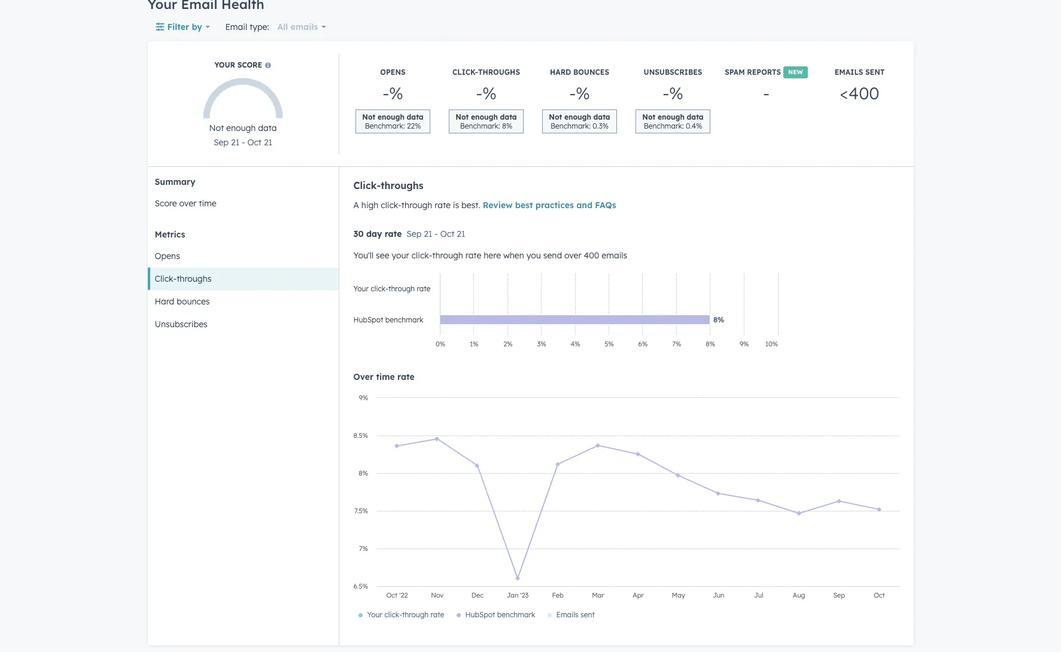 Task type: vqa. For each thing, say whether or not it's contained in the screenshot.
FORM
no



Task type: describe. For each thing, give the bounding box(es) containing it.
1 vertical spatial your
[[354, 284, 369, 293]]

opens button
[[148, 245, 339, 268]]

sent for emails sent
[[581, 611, 595, 620]]

1 vertical spatial your click-through rate
[[367, 611, 445, 620]]

click-throughs button
[[148, 268, 339, 290]]

emails for emails sent < 400
[[835, 68, 864, 77]]

1 horizontal spatial emails
[[602, 250, 628, 261]]

0 horizontal spatial 400
[[584, 250, 600, 261]]

emails for emails sent
[[557, 611, 579, 620]]

bounces for hard bounces
[[177, 296, 210, 307]]

your
[[392, 250, 410, 261]]

is
[[453, 200, 459, 211]]

hard bounces button
[[148, 290, 339, 313]]

enough for hard bounces -%
[[565, 113, 592, 122]]

review best practices and faqs button
[[483, 198, 617, 213]]

emails inside popup button
[[291, 22, 318, 32]]

practices
[[536, 200, 574, 211]]

not enough data benchmark: 0.4%
[[643, 113, 704, 131]]

reports
[[748, 68, 782, 77]]

2 vertical spatial your
[[367, 611, 383, 620]]

email type:
[[225, 22, 269, 32]]

1 horizontal spatial click-throughs
[[354, 180, 424, 192]]

time inside "button"
[[199, 198, 217, 209]]

0 vertical spatial your
[[215, 61, 235, 70]]

30 day rate sep 21 - oct 21
[[354, 229, 466, 240]]

oct for 30 day rate sep 21 - oct 21
[[441, 229, 455, 240]]

high
[[362, 200, 379, 211]]

you'll see your click-through rate here when you send over 400 emails
[[354, 250, 628, 261]]

unsubscribes for unsubscribes
[[155, 319, 208, 330]]

best.
[[462, 200, 481, 211]]

here
[[484, 250, 501, 261]]

0.3%
[[593, 122, 609, 131]]

- inside opens -%
[[383, 83, 389, 104]]

1 horizontal spatial throughs
[[381, 180, 424, 192]]

unsubscribes button
[[148, 313, 339, 336]]

type:
[[250, 22, 269, 32]]

benchmark: for click-throughs -%
[[460, 122, 501, 131]]

1 horizontal spatial benchmark
[[498, 611, 536, 620]]

filter by button
[[148, 15, 218, 39]]

spam reports
[[725, 68, 782, 77]]

enough for unsubscribes -%
[[658, 113, 685, 122]]

over inside "button"
[[179, 198, 197, 209]]

all emails
[[278, 22, 318, 32]]

0 vertical spatial your click-through rate
[[354, 284, 431, 293]]

over
[[354, 372, 374, 383]]

data for unsubscribes -%
[[687, 113, 704, 122]]

1 interactive chart image from the top
[[348, 268, 784, 358]]

not for opens -%
[[363, 113, 376, 122]]

and
[[577, 200, 593, 211]]

hard bounces -%
[[550, 68, 610, 104]]

hard for hard bounces
[[155, 296, 174, 307]]

not enough data benchmark: 0.3%
[[549, 113, 611, 131]]

all
[[278, 22, 288, 32]]

day
[[367, 229, 382, 240]]

review
[[483, 200, 513, 211]]

sep for day
[[407, 229, 422, 240]]

unsubscribes -%
[[644, 68, 703, 104]]

hard for hard bounces -%
[[550, 68, 572, 77]]



Task type: locate. For each thing, give the bounding box(es) containing it.
emails sent < 400
[[835, 68, 885, 104]]

benchmark: inside 'not enough data benchmark: 0.3%'
[[551, 122, 591, 131]]

1 vertical spatial throughs
[[381, 180, 424, 192]]

benchmark
[[386, 316, 424, 325], [498, 611, 536, 620]]

a
[[354, 200, 359, 211]]

click-
[[381, 200, 402, 211], [412, 250, 433, 261], [371, 284, 389, 293], [385, 611, 402, 620]]

% up 'not enough data benchmark: 0.4%'
[[670, 83, 684, 104]]

you'll
[[354, 250, 374, 261]]

over right score
[[179, 198, 197, 209]]

benchmark: for opens -%
[[365, 122, 405, 131]]

click-throughs
[[354, 180, 424, 192], [155, 274, 212, 284]]

hard
[[550, 68, 572, 77], [155, 296, 174, 307]]

2 vertical spatial throughs
[[177, 274, 212, 284]]

score over time button
[[148, 192, 339, 215]]

by
[[192, 22, 202, 32]]

3 benchmark: from the left
[[551, 122, 591, 131]]

benchmark: left 0.3%
[[551, 122, 591, 131]]

0 vertical spatial 400
[[849, 83, 880, 104]]

click- inside button
[[155, 274, 177, 284]]

0 horizontal spatial bounces
[[177, 296, 210, 307]]

1 horizontal spatial time
[[376, 372, 395, 383]]

sent inside the emails sent < 400
[[866, 68, 885, 77]]

1 vertical spatial click-throughs
[[155, 274, 212, 284]]

over time rate
[[354, 372, 415, 383]]

0 horizontal spatial over
[[179, 198, 197, 209]]

0 horizontal spatial throughs
[[177, 274, 212, 284]]

% inside hard bounces -%
[[576, 83, 590, 104]]

1 horizontal spatial over
[[565, 250, 582, 261]]

0 vertical spatial emails
[[291, 22, 318, 32]]

throughs up 'hard bounces'
[[177, 274, 212, 284]]

0 vertical spatial throughs
[[479, 68, 520, 77]]

% up 'not enough data benchmark: 0.3%'
[[576, 83, 590, 104]]

%
[[389, 83, 404, 104], [483, 83, 497, 104], [576, 83, 590, 104], [670, 83, 684, 104]]

1 vertical spatial over
[[565, 250, 582, 261]]

faqs
[[596, 200, 617, 211]]

0 vertical spatial click-throughs
[[354, 180, 424, 192]]

0 horizontal spatial opens
[[155, 251, 180, 262]]

0 horizontal spatial benchmark
[[386, 316, 424, 325]]

1 vertical spatial emails
[[602, 250, 628, 261]]

% inside click-throughs -%
[[483, 83, 497, 104]]

2 % from the left
[[483, 83, 497, 104]]

hard inside hard bounces -%
[[550, 68, 572, 77]]

oct for not enough data sep 21 - oct 21
[[248, 137, 262, 148]]

rate
[[435, 200, 451, 211], [385, 229, 402, 240], [466, 250, 482, 261], [417, 284, 431, 293], [398, 372, 415, 383], [431, 611, 445, 620]]

hubspot
[[354, 316, 384, 325], [466, 611, 496, 620]]

0 horizontal spatial hard
[[155, 296, 174, 307]]

sep inside not enough data sep 21 - oct 21
[[214, 137, 229, 148]]

0 horizontal spatial unsubscribes
[[155, 319, 208, 330]]

opens -%
[[381, 68, 406, 104]]

time right 'over'
[[376, 372, 395, 383]]

your
[[215, 61, 235, 70], [354, 284, 369, 293], [367, 611, 383, 620]]

sent
[[866, 68, 885, 77], [581, 611, 595, 620]]

21
[[231, 137, 240, 148], [264, 137, 273, 148], [424, 229, 433, 240], [457, 229, 466, 240]]

data inside 'not enough data benchmark: 0.4%'
[[687, 113, 704, 122]]

% up "not enough data benchmark: 22%"
[[389, 83, 404, 104]]

not for click-throughs -%
[[456, 113, 469, 122]]

1 % from the left
[[389, 83, 404, 104]]

throughs inside button
[[177, 274, 212, 284]]

not inside 'not enough data benchmark: 0.4%'
[[643, 113, 656, 122]]

benchmark: left 8%
[[460, 122, 501, 131]]

<
[[841, 83, 849, 104]]

your score
[[215, 61, 265, 70]]

0 vertical spatial emails
[[835, 68, 864, 77]]

filter by
[[167, 22, 202, 32]]

enough for opens -%
[[378, 113, 405, 122]]

click-throughs up 'hard bounces'
[[155, 274, 212, 284]]

emails down faqs
[[602, 250, 628, 261]]

0 horizontal spatial sent
[[581, 611, 595, 620]]

0 horizontal spatial click-
[[155, 274, 177, 284]]

data inside not enough data sep 21 - oct 21
[[258, 123, 277, 133]]

0 horizontal spatial hubspot benchmark
[[354, 316, 424, 325]]

1 vertical spatial click-
[[354, 180, 381, 192]]

benchmark: left 0.4%
[[644, 122, 684, 131]]

data
[[407, 113, 424, 122], [500, 113, 517, 122], [594, 113, 611, 122], [687, 113, 704, 122], [258, 123, 277, 133]]

0 horizontal spatial emails
[[557, 611, 579, 620]]

0 vertical spatial bounces
[[574, 68, 610, 77]]

1 horizontal spatial opens
[[381, 68, 406, 77]]

a high click-through rate is best. review best practices and faqs
[[354, 200, 617, 211]]

click-
[[453, 68, 479, 77], [354, 180, 381, 192], [155, 274, 177, 284]]

- inside not enough data sep 21 - oct 21
[[242, 137, 245, 148]]

0 vertical spatial time
[[199, 198, 217, 209]]

4 benchmark: from the left
[[644, 122, 684, 131]]

benchmark: inside not enough data benchmark: 8%
[[460, 122, 501, 131]]

0 horizontal spatial emails
[[291, 22, 318, 32]]

send
[[544, 250, 562, 261]]

hard bounces
[[155, 296, 210, 307]]

your click-through rate
[[354, 284, 431, 293], [367, 611, 445, 620]]

not for unsubscribes -%
[[643, 113, 656, 122]]

emails right all on the top left
[[291, 22, 318, 32]]

enough for click-throughs -%
[[471, 113, 498, 122]]

1 horizontal spatial 400
[[849, 83, 880, 104]]

1 vertical spatial hubspot benchmark
[[466, 611, 536, 620]]

0 vertical spatial over
[[179, 198, 197, 209]]

1 vertical spatial hubspot
[[466, 611, 496, 620]]

0.4%
[[686, 122, 703, 131]]

opens inside 'opens' button
[[155, 251, 180, 262]]

- inside click-throughs -%
[[476, 83, 483, 104]]

0 vertical spatial click-
[[453, 68, 479, 77]]

enough
[[378, 113, 405, 122], [471, 113, 498, 122], [565, 113, 592, 122], [658, 113, 685, 122], [226, 123, 256, 133]]

1 vertical spatial emails
[[557, 611, 579, 620]]

1 benchmark: from the left
[[365, 122, 405, 131]]

0 horizontal spatial click-throughs
[[155, 274, 212, 284]]

0 horizontal spatial hubspot
[[354, 316, 384, 325]]

1 vertical spatial hard
[[155, 296, 174, 307]]

- inside hard bounces -%
[[570, 83, 576, 104]]

2 benchmark: from the left
[[460, 122, 501, 131]]

4 % from the left
[[670, 83, 684, 104]]

data for opens -%
[[407, 113, 424, 122]]

1 horizontal spatial sent
[[866, 68, 885, 77]]

bounces inside button
[[177, 296, 210, 307]]

0 vertical spatial hubspot
[[354, 316, 384, 325]]

hubspot benchmark
[[354, 316, 424, 325], [466, 611, 536, 620]]

score over time
[[155, 198, 217, 209]]

1 horizontal spatial hubspot
[[466, 611, 496, 620]]

% inside opens -%
[[389, 83, 404, 104]]

emails sent
[[557, 611, 595, 620]]

0 vertical spatial sep
[[214, 137, 229, 148]]

2 vertical spatial click-
[[155, 274, 177, 284]]

toggle series visibility region
[[358, 611, 595, 620]]

sep
[[214, 137, 229, 148], [407, 229, 422, 240]]

data for click-throughs -%
[[500, 113, 517, 122]]

unsubscribes up 'not enough data benchmark: 0.4%'
[[644, 68, 703, 77]]

oct inside not enough data sep 21 - oct 21
[[248, 137, 262, 148]]

through
[[402, 200, 433, 211], [433, 250, 463, 261], [389, 284, 415, 293], [402, 611, 429, 620]]

bounces inside hard bounces -%
[[574, 68, 610, 77]]

enough inside 'not enough data benchmark: 0.3%'
[[565, 113, 592, 122]]

2 horizontal spatial throughs
[[479, 68, 520, 77]]

unsubscribes for unsubscribes -%
[[644, 68, 703, 77]]

benchmark: inside "not enough data benchmark: 22%"
[[365, 122, 405, 131]]

bounces up 'not enough data benchmark: 0.3%'
[[574, 68, 610, 77]]

throughs
[[479, 68, 520, 77], [381, 180, 424, 192], [177, 274, 212, 284]]

benchmark: for unsubscribes -%
[[644, 122, 684, 131]]

1 horizontal spatial hard
[[550, 68, 572, 77]]

1 vertical spatial 400
[[584, 250, 600, 261]]

1 horizontal spatial unsubscribes
[[644, 68, 703, 77]]

unsubscribes
[[644, 68, 703, 77], [155, 319, 208, 330]]

1 vertical spatial opens
[[155, 251, 180, 262]]

not inside not enough data benchmark: 8%
[[456, 113, 469, 122]]

benchmark: for hard bounces -%
[[551, 122, 591, 131]]

interactive chart image
[[348, 268, 784, 358], [348, 392, 906, 632]]

enough inside not enough data benchmark: 8%
[[471, 113, 498, 122]]

all emails button
[[274, 15, 327, 39]]

400
[[849, 83, 880, 104], [584, 250, 600, 261]]

click- up not enough data benchmark: 8%
[[453, 68, 479, 77]]

data for hard bounces -%
[[594, 113, 611, 122]]

oct
[[248, 137, 262, 148], [441, 229, 455, 240]]

opens for opens -%
[[381, 68, 406, 77]]

data inside 'not enough data benchmark: 0.3%'
[[594, 113, 611, 122]]

unsubscribes down 'hard bounces'
[[155, 319, 208, 330]]

score
[[155, 198, 177, 209]]

8%
[[503, 122, 513, 131]]

see
[[376, 250, 390, 261]]

0 vertical spatial hubspot benchmark
[[354, 316, 424, 325]]

1 vertical spatial interactive chart image
[[348, 392, 906, 632]]

0 horizontal spatial time
[[199, 198, 217, 209]]

filter
[[167, 22, 189, 32]]

bounces up "unsubscribes" 'button'
[[177, 296, 210, 307]]

emails
[[291, 22, 318, 32], [602, 250, 628, 261]]

click- inside click-throughs -%
[[453, 68, 479, 77]]

opens up "not enough data benchmark: 22%"
[[381, 68, 406, 77]]

% inside unsubscribes -%
[[670, 83, 684, 104]]

not inside not enough data sep 21 - oct 21
[[209, 123, 224, 133]]

over right send
[[565, 250, 582, 261]]

data inside not enough data benchmark: 8%
[[500, 113, 517, 122]]

click-throughs up high
[[354, 180, 424, 192]]

not enough data benchmark: 22%
[[363, 113, 424, 131]]

benchmark:
[[365, 122, 405, 131], [460, 122, 501, 131], [551, 122, 591, 131], [644, 122, 684, 131]]

over
[[179, 198, 197, 209], [565, 250, 582, 261]]

benchmark: inside 'not enough data benchmark: 0.4%'
[[644, 122, 684, 131]]

3 % from the left
[[576, 83, 590, 104]]

0 vertical spatial unsubscribes
[[644, 68, 703, 77]]

opens
[[381, 68, 406, 77], [155, 251, 180, 262]]

emails inside the emails sent < 400
[[835, 68, 864, 77]]

1 vertical spatial sent
[[581, 611, 595, 620]]

not inside 'not enough data benchmark: 0.3%'
[[549, 113, 563, 122]]

sep for enough
[[214, 137, 229, 148]]

22%
[[407, 122, 421, 131]]

score
[[238, 61, 262, 70]]

2 horizontal spatial click-
[[453, 68, 479, 77]]

click-throughs -%
[[453, 68, 520, 104]]

% up not enough data benchmark: 8%
[[483, 83, 497, 104]]

enough inside "not enough data benchmark: 22%"
[[378, 113, 405, 122]]

best
[[516, 200, 533, 211]]

1 vertical spatial sep
[[407, 229, 422, 240]]

1 horizontal spatial bounces
[[574, 68, 610, 77]]

bounces for hard bounces -%
[[574, 68, 610, 77]]

enough inside not enough data sep 21 - oct 21
[[226, 123, 256, 133]]

not enough data sep 21 - oct 21
[[209, 123, 277, 148]]

not enough data benchmark: 8%
[[456, 113, 517, 131]]

email
[[225, 22, 247, 32]]

- inside unsubscribes -%
[[663, 83, 670, 104]]

0 vertical spatial oct
[[248, 137, 262, 148]]

1 vertical spatial bounces
[[177, 296, 210, 307]]

sent for emails sent < 400
[[866, 68, 885, 77]]

bounces
[[574, 68, 610, 77], [177, 296, 210, 307]]

2 interactive chart image from the top
[[348, 392, 906, 632]]

throughs inside click-throughs -%
[[479, 68, 520, 77]]

not for hard bounces -%
[[549, 113, 563, 122]]

spam
[[725, 68, 745, 77]]

when
[[504, 250, 524, 261]]

opens for opens
[[155, 251, 180, 262]]

click- up high
[[354, 180, 381, 192]]

1 vertical spatial benchmark
[[498, 611, 536, 620]]

0 vertical spatial benchmark
[[386, 316, 424, 325]]

0 vertical spatial interactive chart image
[[348, 268, 784, 358]]

1 vertical spatial time
[[376, 372, 395, 383]]

1 horizontal spatial click-
[[354, 180, 381, 192]]

0 horizontal spatial oct
[[248, 137, 262, 148]]

new
[[789, 68, 804, 76]]

1 horizontal spatial oct
[[441, 229, 455, 240]]

time right score
[[199, 198, 217, 209]]

emails
[[835, 68, 864, 77], [557, 611, 579, 620]]

click- up 'hard bounces'
[[155, 274, 177, 284]]

hard inside button
[[155, 296, 174, 307]]

enough inside 'not enough data benchmark: 0.4%'
[[658, 113, 685, 122]]

0 horizontal spatial sep
[[214, 137, 229, 148]]

throughs up 30 day rate sep 21 - oct 21
[[381, 180, 424, 192]]

unsubscribes inside 'button'
[[155, 319, 208, 330]]

1 horizontal spatial sep
[[407, 229, 422, 240]]

metrics
[[155, 229, 185, 240]]

1 vertical spatial oct
[[441, 229, 455, 240]]

benchmark: left 22%
[[365, 122, 405, 131]]

1 horizontal spatial hubspot benchmark
[[466, 611, 536, 620]]

data inside "not enough data benchmark: 22%"
[[407, 113, 424, 122]]

-
[[383, 83, 389, 104], [476, 83, 483, 104], [570, 83, 576, 104], [663, 83, 670, 104], [764, 83, 770, 104], [242, 137, 245, 148], [435, 229, 438, 240]]

0 vertical spatial opens
[[381, 68, 406, 77]]

opens down metrics
[[155, 251, 180, 262]]

not inside "not enough data benchmark: 22%"
[[363, 113, 376, 122]]

0 vertical spatial sent
[[866, 68, 885, 77]]

summary
[[155, 177, 196, 187]]

click-throughs inside click-throughs button
[[155, 274, 212, 284]]

400 inside the emails sent < 400
[[849, 83, 880, 104]]

time
[[199, 198, 217, 209], [376, 372, 395, 383]]

you
[[527, 250, 541, 261]]

not
[[363, 113, 376, 122], [456, 113, 469, 122], [549, 113, 563, 122], [643, 113, 656, 122], [209, 123, 224, 133]]

0 vertical spatial hard
[[550, 68, 572, 77]]

30
[[354, 229, 364, 240]]

1 horizontal spatial emails
[[835, 68, 864, 77]]

throughs up not enough data benchmark: 8%
[[479, 68, 520, 77]]

1 vertical spatial unsubscribes
[[155, 319, 208, 330]]



